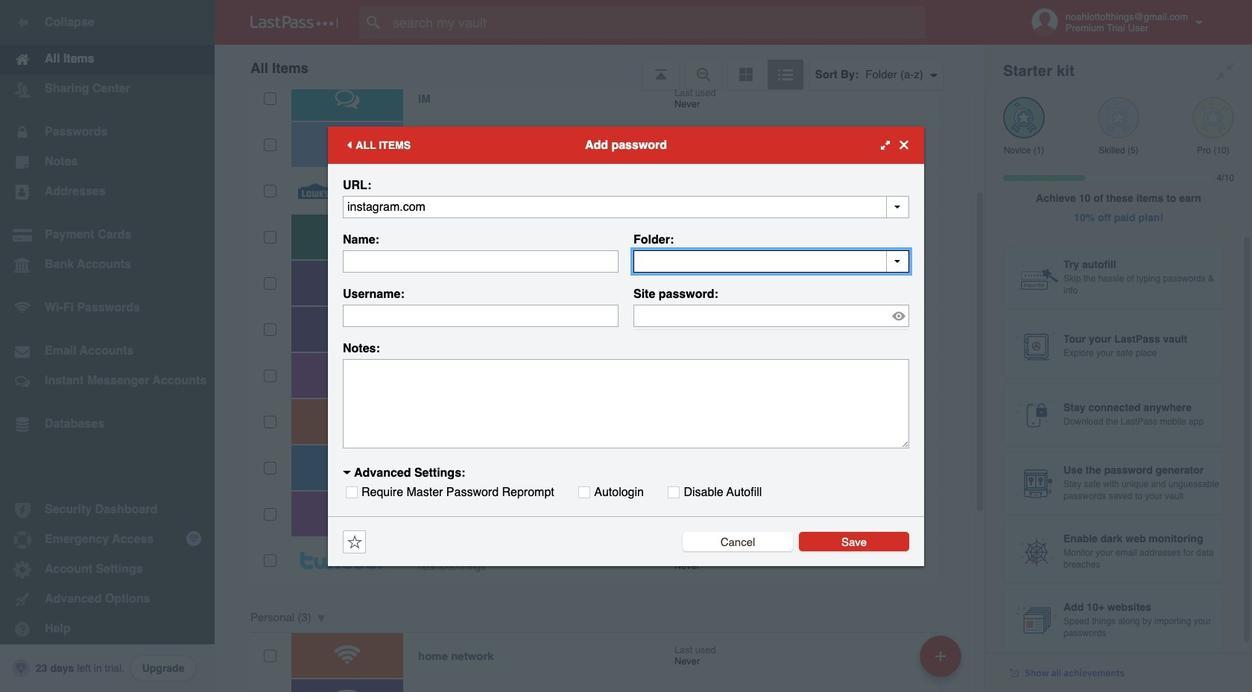 Task type: describe. For each thing, give the bounding box(es) containing it.
main navigation navigation
[[0, 0, 215, 692]]

lastpass image
[[250, 16, 338, 29]]



Task type: locate. For each thing, give the bounding box(es) containing it.
None text field
[[634, 250, 909, 272]]

None password field
[[634, 304, 909, 327]]

dialog
[[328, 126, 924, 566]]

new item image
[[935, 651, 946, 662]]

Search search field
[[359, 6, 955, 39]]

new item navigation
[[915, 631, 970, 692]]

search my vault text field
[[359, 6, 955, 39]]

None text field
[[343, 196, 909, 218], [343, 250, 619, 272], [343, 304, 619, 327], [343, 359, 909, 448], [343, 196, 909, 218], [343, 250, 619, 272], [343, 304, 619, 327], [343, 359, 909, 448]]

vault options navigation
[[215, 45, 985, 89]]



